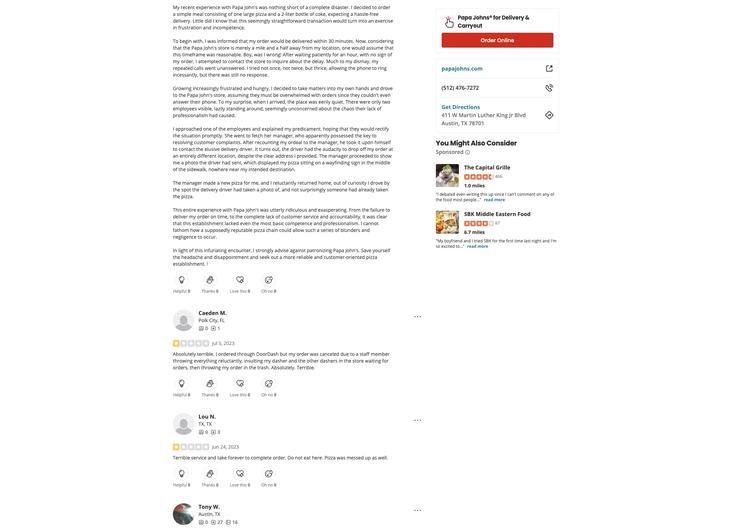 Task type: vqa. For each thing, say whether or not it's contained in the screenshot.
be
yes



Task type: locate. For each thing, give the bounding box(es) containing it.
in down proceeded
[[361, 160, 366, 166]]

0 vertical spatial sign
[[378, 51, 386, 58]]

not
[[261, 65, 269, 71], [283, 65, 290, 71], [291, 187, 299, 193], [295, 455, 303, 461]]

from
[[349, 207, 361, 213]]

with inside growing increasingly frustrated and hungry, i decided to take matters into my own hands and drove to the papa john's store, assuming they must be overwhelmed with orders since they couldn't even answer their phone. to my surprise, when i arrived, the place was eerily quiet. there were only two employees visible, lazily standing around, seemingly unconcerned about the chaos their lack of professionalism had caused.
[[311, 92, 321, 98]]

since inside "i debated even writing this up since i can't comment on any of the food most people…"
[[495, 191, 504, 197]]

resolving
[[173, 139, 193, 146]]

seemingly inside my recent experience with papa john's was nothing short of a complete disaster. i decided to order a simple meal consisting of one large pizza and a 2-liter bottle of coke, expecting a hassle-free delivery. little did i know that this seemingly straightforward transaction would turn into an exercise in frustration and incompetence.
[[248, 18, 270, 24]]

drove
[[380, 85, 393, 92], [370, 180, 383, 186]]

1 16 friends v2 image from the top
[[199, 326, 204, 331]]

of down considering
[[388, 51, 392, 58]]

an inside i approached one of the employees and explained my predicament, hoping that they would rectify the situation promptly. she went to fetch her manager, who apparently possessed the key to resolving customer complaints. after recounting my ordeal to the manager, he took it upon himself to contact the elusive delivery driver. it turns out, the driver had the audacity to drop off my order at an entirely different location, despite the clear address i provided. the manager proceeded to show me a photo the driver had sent, which displayed my pizza sitting on a wayfinding sign in the middle of the sidewalk, nowhere near my intended destination.
[[173, 153, 178, 159]]

photo
[[185, 160, 198, 166], [261, 187, 274, 193]]

and inside i approached one of the employees and explained my predicament, hoping that they would rectify the situation promptly. she went to fetch her manager, who apparently possessed the key to resolving customer complaints. after recounting my ordeal to the manager, he took it upon himself to contact the elusive delivery driver. it turns out, the driver had the audacity to drop off my order at an entirely different location, despite the clear address i provided. the manager proceeded to show me a photo the driver had sent, which displayed my pizza sitting on a wayfinding sign in the middle of the sidewalk, nowhere near my intended destination.
[[252, 126, 261, 132]]

employees inside i approached one of the employees and explained my predicament, hoping that they would rectify the situation promptly. she went to fetch her manager, who apparently possessed the key to resolving customer complaints. after recounting my ordeal to the manager, he took it upon himself to contact the elusive delivery driver. it turns out, the driver had the audacity to drop off my order at an entirely different location, despite the clear address i provided. the manager proceeded to show me a photo the driver had sent, which displayed my pizza sitting on a wayfinding sign in the middle of the sidewalk, nowhere near my intended destination.
[[227, 126, 251, 132]]

0 horizontal spatial even
[[240, 220, 251, 227]]

decided inside growing increasingly frustrated and hungry, i decided to take matters into my own hands and drove to the papa john's store, assuming they must be overwhelmed with orders since they couldn't even answer their phone. to my surprise, when i arrived, the place was eerily quiet. there were only two employees visible, lazily standing around, seemingly unconcerned about the chaos their lack of professionalism had caused.
[[274, 85, 291, 92]]

1 vertical spatial since
[[495, 191, 504, 197]]

0 vertical spatial love
[[230, 289, 239, 294]]

on inside "i debated even writing this up since i can't comment on any of the food most people…"
[[537, 191, 542, 197]]

for inside to begin with, i was informed that my order would be delivered within 30 minutes. now, considering that the papa john's store is merely a mile and a half away from my location, one would assume that this timeframe was reasonable. boy, was i wrong! after waiting patiently for an hour, with no sign of my order, i attempted to contact the store to inquire about the delay. much to my dismay, my repeated calls went unanswered. i tried not once, not twice, but thrice, allowing the phone to ring incessantly, but there was still no response.
[[333, 51, 339, 58]]

1 horizontal spatial waiting
[[365, 358, 381, 364]]

photo down entirely
[[185, 160, 198, 166]]

0 vertical spatial 16 friends v2 image
[[199, 326, 204, 331]]

read
[[484, 197, 493, 203], [467, 243, 477, 249]]

1 vertical spatial to
[[219, 99, 224, 105]]

thanks 0 up tony w. link
[[202, 483, 219, 488]]

member
[[371, 351, 390, 358]]

1 horizontal spatial austin,
[[442, 120, 460, 127]]

manager up the spot
[[182, 180, 202, 186]]

0 horizontal spatial sign
[[351, 160, 360, 166]]

0 horizontal spatial went
[[205, 65, 216, 71]]

16 friends v2 image for lou
[[199, 430, 204, 435]]

0 vertical spatial 16 review v2 image
[[211, 430, 216, 435]]

0 horizontal spatial austin,
[[199, 511, 214, 518]]

0 horizontal spatial lack
[[266, 214, 274, 220]]

30
[[329, 38, 334, 44]]

an down free on the right of page
[[368, 18, 374, 24]]

service inside this entire experience with papa john's was utterly ridiculous and exasperating. from the failure to deliver my order on time, to the complete lack of customer service and accountability, it was clear that this establishment lacked even the most basic competence and professionalism. i cannot fathom how a supposedly reputable pizza chain could allow such a series of blunders and negligence to occur.
[[304, 214, 319, 220]]

3 helpful 0 from the top
[[173, 483, 190, 488]]

1 horizontal spatial went
[[234, 133, 245, 139]]

and left seek
[[250, 254, 259, 261]]

reviews element containing 1
[[211, 325, 220, 332]]

photo left of,
[[261, 187, 274, 193]]

1 1 star rating image from the top
[[173, 340, 209, 347]]

ring
[[378, 65, 387, 71]]

3 love this 0 from the top
[[230, 483, 250, 488]]

1 vertical spatial read
[[467, 243, 477, 249]]

read more link down the 6.7 miles
[[467, 243, 488, 249]]

frustration
[[178, 24, 202, 31]]

2 thanks 0 from the top
[[202, 392, 219, 398]]

0 horizontal spatial waiting
[[295, 51, 311, 58]]

friends element
[[199, 325, 208, 332], [199, 429, 208, 436], [199, 519, 208, 526]]

even inside this entire experience with papa john's was utterly ridiculous and exasperating. from the failure to deliver my order on time, to the complete lack of customer service and accountability, it was clear that this establishment lacked even the most basic competence and professionalism. i cannot fathom how a supposedly reputable pizza chain could allow such a series of blunders and negligence to occur.
[[240, 220, 251, 227]]

1 vertical spatial take
[[217, 455, 227, 461]]

couldn't
[[361, 92, 379, 98]]

1 horizontal spatial contact
[[228, 58, 245, 65]]

1 vertical spatial oh
[[261, 392, 267, 398]]

pizza inside my recent experience with papa john's was nothing short of a complete disaster. i decided to order a simple meal consisting of one large pizza and a 2-liter bottle of coke, expecting a hassle-free delivery. little did i know that this seemingly straightforward transaction would turn into an exercise in frustration and incompetence.
[[256, 11, 267, 17]]

lack inside this entire experience with papa john's was utterly ridiculous and exasperating. from the failure to deliver my order on time, to the complete lack of customer service and accountability, it was clear that this establishment lacked even the most basic competence and professionalism. i cannot fathom how a supposedly reputable pizza chain could allow such a series of blunders and negligence to occur.
[[266, 214, 274, 220]]

to inside absolutely terrible. i ordered through doordash but my order was canceled due to a staff member throwing everything reluctantly, insulting my dasher and the other dashers in the store waiting for orders, then throwing my order in the trash. absolutely. terrible.
[[350, 351, 355, 358]]

out
[[334, 180, 341, 186], [271, 254, 278, 261]]

service
[[304, 214, 319, 220], [191, 455, 207, 461]]

employees
[[173, 106, 197, 112], [227, 126, 251, 132]]

1 vertical spatial friends element
[[199, 429, 208, 436]]

of inside in light of this infuriating encounter, i strongly advise against patronizing papa john's. save yourself the headache and disappointment and seek out a more reliable and customer-oriented pizza establishment. !
[[189, 247, 194, 254]]

thanks 0 for caeden
[[202, 392, 219, 398]]

reviews element down city,
[[211, 325, 220, 332]]

complete up coke,
[[309, 4, 330, 11]]

0 horizontal spatial taken
[[243, 187, 255, 193]]

1 vertical spatial about
[[319, 106, 332, 112]]

out,
[[272, 146, 281, 152]]

0 horizontal spatial an
[[173, 153, 178, 159]]

up inside "i debated even writing this up since i can't comment on any of the food most people…"
[[489, 191, 494, 197]]

sponsored
[[436, 148, 464, 156]]

location, down the '30'
[[322, 45, 341, 51]]

customer down ridiculous
[[281, 214, 302, 220]]

3 oh from the top
[[261, 483, 267, 488]]

read more up sbk middle eastern food link
[[484, 197, 505, 203]]

4.5 star rating image
[[464, 174, 494, 180]]

john's inside to begin with, i was informed that my order would be delivered within 30 minutes. now, considering that the papa john's store is merely a mile and a half away from my location, one would assume that this timeframe was reasonable. boy, was i wrong! after waiting patiently for an hour, with no sign of my order, i attempted to contact the store to inquire about the delay. much to my dismay, my repeated calls went unanswered. i tried not once, not twice, but thrice, allowing the phone to ring incessantly, but there was still no response.
[[204, 45, 217, 51]]

order inside i approached one of the employees and explained my predicament, hoping that they would rectify the situation promptly. she went to fetch her manager, who apparently possessed the key to resolving customer complaints. after recounting my ordeal to the manager, he took it upon himself to contact the elusive delivery driver. it turns out, the driver had the audacity to drop off my order at an entirely different location, despite the clear address i provided. the manager proceeded to show me a photo the driver had sent, which displayed my pizza sitting on a wayfinding sign in the middle of the sidewalk, nowhere near my intended destination.
[[375, 146, 388, 152]]

blunders
[[341, 227, 360, 234]]

oriented
[[346, 254, 365, 261]]

decided up arrived,
[[274, 85, 291, 92]]

more for capital
[[494, 197, 505, 203]]

consider
[[487, 138, 517, 148]]

about down eerily
[[319, 106, 332, 112]]

0 vertical spatial 2023
[[224, 340, 235, 347]]

own
[[345, 85, 355, 92]]

1 vertical spatial tx
[[206, 421, 212, 427]]

1 vertical spatial 16 review v2 image
[[211, 520, 216, 525]]

24 phone v2 image
[[546, 84, 554, 92]]

0 vertical spatial since
[[338, 92, 349, 98]]

2 menu image from the top
[[414, 417, 422, 425]]

mile
[[256, 45, 265, 51]]

with inside this entire experience with papa john's was utterly ridiculous and exasperating. from the failure to deliver my order on time, to the complete lack of customer service and accountability, it was clear that this establishment lacked even the most basic competence and professionalism. i cannot fathom how a supposedly reputable pizza chain could allow such a series of blunders and negligence to occur.
[[223, 207, 232, 213]]

2023 for m.
[[224, 340, 235, 347]]

the up address
[[282, 146, 289, 152]]

24 external link v2 image
[[546, 65, 554, 73]]

throwing down the absolutely
[[173, 358, 193, 364]]

0 vertical spatial even
[[380, 92, 391, 98]]

helpful down terrible
[[173, 483, 187, 488]]

was inside my recent experience with papa john's was nothing short of a complete disaster. i decided to order a simple meal consisting of one large pizza and a 2-liter bottle of coke, expecting a hassle-free delivery. little did i know that this seemingly straightforward transaction would turn into an exercise in frustration and incompetence.
[[259, 4, 268, 11]]

0 horizontal spatial customer
[[194, 139, 215, 146]]

1 vertical spatial austin,
[[199, 511, 214, 518]]

boyfriend
[[444, 238, 463, 244]]

3 16 friends v2 image from the top
[[199, 520, 204, 525]]

lack inside growing increasingly frustrated and hungry, i decided to take matters into my own hands and drove to the papa john's store, assuming they must be overwhelmed with orders since they couldn't even answer their phone. to my surprise, when i arrived, the place was eerily quiet. there were only two employees visible, lazily standing around, seemingly unconcerned about the chaos their lack of professionalism had caused.
[[367, 106, 376, 112]]

2 1 star rating image from the top
[[173, 444, 209, 451]]

to
[[372, 4, 377, 11], [223, 58, 227, 65], [267, 58, 271, 65], [340, 58, 344, 65], [372, 65, 377, 71], [292, 85, 297, 92], [173, 92, 177, 98], [246, 133, 251, 139], [372, 133, 377, 139], [304, 139, 308, 146], [173, 146, 177, 152], [343, 146, 347, 152], [374, 153, 379, 159], [386, 207, 390, 213], [230, 214, 234, 220], [198, 234, 202, 240], [350, 351, 355, 358], [245, 455, 250, 461]]

drove inside growing increasingly frustrated and hungry, i decided to take matters into my own hands and drove to the papa john's store, assuming they must be overwhelmed with orders since they couldn't even answer their phone. to my surprise, when i arrived, the place was eerily quiet. there were only two employees visible, lazily standing around, seemingly unconcerned about the chaos their lack of professionalism had caused.
[[380, 85, 393, 92]]

in
[[173, 24, 177, 31], [361, 160, 366, 166], [339, 358, 343, 364], [244, 365, 248, 371]]

1 vertical spatial tried
[[474, 238, 483, 244]]

store
[[218, 45, 230, 51], [254, 58, 266, 65], [353, 358, 364, 364]]

transaction
[[307, 18, 332, 24]]

tony w. austin, tx
[[199, 503, 220, 518]]

menu image
[[414, 507, 422, 515]]

0 vertical spatial photo
[[185, 160, 198, 166]]

the capital grille image
[[436, 164, 459, 187]]

tx inside "get directions 411 w martin luther king jr blvd austin, tx 78701"
[[461, 120, 468, 127]]

reviews element for w.
[[211, 519, 223, 526]]

thanks
[[202, 289, 215, 294], [202, 392, 215, 398], [202, 483, 215, 488]]

read more down the 6.7 miles
[[467, 243, 488, 249]]

into inside my recent experience with papa john's was nothing short of a complete disaster. i decided to order a simple meal consisting of one large pizza and a 2-liter bottle of coke, expecting a hassle-free delivery. little did i know that this seemingly straightforward transaction would turn into an exercise in frustration and incompetence.
[[359, 18, 367, 24]]

clear up displayed
[[264, 153, 274, 159]]

1 horizontal spatial the
[[319, 153, 327, 159]]

1 horizontal spatial most
[[453, 197, 463, 203]]

0 vertical spatial oh no 0
[[261, 289, 276, 294]]

tx inside "lou n. tx, tx"
[[206, 421, 212, 427]]

0 horizontal spatial read
[[467, 243, 477, 249]]

know
[[216, 18, 227, 24]]

john's up reputable
[[246, 207, 259, 213]]

a left 'staff'
[[356, 351, 359, 358]]

i left strongly
[[253, 247, 255, 254]]

2 horizontal spatial but
[[305, 65, 313, 71]]

1 taken from the left
[[243, 187, 255, 193]]

decided up the hassle-
[[354, 4, 371, 11]]

0 vertical spatial helpful
[[173, 289, 187, 294]]

experience for time,
[[197, 207, 222, 213]]

1 oh from the top
[[261, 289, 267, 294]]

lack
[[367, 106, 376, 112], [266, 214, 274, 220]]

0 vertical spatial take
[[298, 85, 308, 92]]

nowhere
[[208, 166, 228, 173]]

sbk middle eastern food link
[[464, 210, 531, 218]]

2-
[[281, 11, 286, 17]]

took
[[347, 139, 357, 146]]

24 directions v2 image
[[546, 111, 554, 119]]

photo inside the manager made a new pizza for me, and i reluctantly returned home, out of curiosity i drove by the spot the delivery driver had taken a photo of, and not surprisingly someone had already taken the pizza.
[[261, 187, 274, 193]]

sign inside i approached one of the employees and explained my predicament, hoping that they would rectify the situation promptly. she went to fetch her manager, who apparently possessed the key to resolving customer complaints. after recounting my ordeal to the manager, he took it upon himself to contact the elusive delivery driver. it turns out, the driver had the audacity to drop off my order at an entirely different location, despite the clear address i provided. the manager proceeded to show me a photo the driver had sent, which displayed my pizza sitting on a wayfinding sign in the middle of the sidewalk, nowhere near my intended destination.
[[351, 160, 360, 166]]

0 vertical spatial location,
[[322, 45, 341, 51]]

pizza down address
[[288, 160, 299, 166]]

thanks 0
[[202, 289, 219, 294], [202, 392, 219, 398], [202, 483, 219, 488]]

i inside absolutely terrible. i ordered through doordash but my order was canceled due to a staff member throwing everything reluctantly, insulting my dasher and the other dashers in the store waiting for orders, then throwing my order in the trash. absolutely. terrible.
[[216, 351, 217, 358]]

3 oh no 0 from the top
[[261, 483, 276, 488]]

explained
[[262, 126, 283, 132]]

i inside the "my boyfriend and i tried sbk for the first time last night and i'm so excited to…"
[[472, 238, 473, 244]]

john's up attempted
[[204, 45, 217, 51]]

2 vertical spatial friends element
[[199, 519, 208, 526]]

the up 4.5 star rating 'image'
[[464, 164, 474, 171]]

411
[[442, 111, 451, 119]]

jun
[[212, 444, 219, 450]]

3 thanks from the top
[[202, 483, 215, 488]]

1 vertical spatial waiting
[[365, 358, 381, 364]]

about inside to begin with, i was informed that my order would be delivered within 30 minutes. now, considering that the papa john's store is merely a mile and a half away from my location, one would assume that this timeframe was reasonable. boy, was i wrong! after waiting patiently for an hour, with no sign of my order, i attempted to contact the store to inquire about the delay. much to my dismay, my repeated calls went unanswered. i tried not once, not twice, but thrice, allowing the phone to ring incessantly, but there was still no response.
[[289, 58, 302, 65]]

of up someone
[[342, 180, 347, 186]]

love this 0 for caeden m.
[[230, 392, 250, 398]]

failure
[[370, 207, 385, 213]]

1 horizontal spatial tried
[[474, 238, 483, 244]]

disappointment
[[214, 254, 249, 261]]

helpful for caeden m.
[[173, 392, 187, 398]]

a inside absolutely terrible. i ordered through doordash but my order was canceled due to a staff member throwing everything reluctantly, insulting my dasher and the other dashers in the store waiting for orders, then throwing my order in the trash. absolutely. terrible.
[[356, 351, 359, 358]]

went
[[205, 65, 216, 71], [234, 133, 245, 139]]

on inside this entire experience with papa john's was utterly ridiculous and exasperating. from the failure to deliver my order on time, to the complete lack of customer service and accountability, it was clear that this establishment lacked even the most basic competence and professionalism. i cannot fathom how a supposedly reputable pizza chain could allow such a series of blunders and negligence to occur.
[[211, 214, 216, 220]]

2 thanks from the top
[[202, 392, 215, 398]]

this inside to begin with, i was informed that my order would be delivered within 30 minutes. now, considering that the papa john's store is merely a mile and a half away from my location, one would assume that this timeframe was reasonable. boy, was i wrong! after waiting patiently for an hour, with no sign of my order, i attempted to contact the store to inquire about the delay. much to my dismay, my repeated calls went unanswered. i tried not once, not twice, but thrice, allowing the phone to ring incessantly, but there was still no response.
[[173, 51, 181, 58]]

location, inside to begin with, i was informed that my order would be delivered within 30 minutes. now, considering that the papa john's store is merely a mile and a half away from my location, one would assume that this timeframe was reasonable. boy, was i wrong! after waiting patiently for an hour, with no sign of my order, i attempted to contact the store to inquire about the delay. much to my dismay, my repeated calls went unanswered. i tried not once, not twice, but thrice, allowing the phone to ring incessantly, but there was still no response.
[[322, 45, 341, 51]]

went inside to begin with, i was informed that my order would be delivered within 30 minutes. now, considering that the papa john's store is merely a mile and a half away from my location, one would assume that this timeframe was reasonable. boy, was i wrong! after waiting patiently for an hour, with no sign of my order, i attempted to contact the store to inquire about the delay. much to my dismay, my repeated calls went unanswered. i tried not once, not twice, but thrice, allowing the phone to ring incessantly, but there was still no response.
[[205, 65, 216, 71]]

sbk down the 6.7 miles
[[484, 238, 491, 244]]

menu image
[[414, 313, 422, 321], [414, 417, 422, 425]]

fl
[[220, 317, 225, 324]]

complete inside my recent experience with papa john's was nothing short of a complete disaster. i decided to order a simple meal consisting of one large pizza and a 2-liter bottle of coke, expecting a hassle-free delivery. little did i know that this seemingly straightforward transaction would turn into an exercise in frustration and incompetence.
[[309, 4, 330, 11]]

store down informed
[[218, 45, 230, 51]]

key
[[363, 133, 371, 139]]

0 vertical spatial throwing
[[173, 358, 193, 364]]

1 horizontal spatial manager
[[328, 153, 348, 159]]

16 friends v2 image for caeden
[[199, 326, 204, 331]]

0 vertical spatial into
[[359, 18, 367, 24]]

menu image for lou n.
[[414, 417, 422, 425]]

more down the 6.7 miles
[[478, 243, 488, 249]]

friends element for caeden m.
[[199, 325, 208, 332]]

contact inside i approached one of the employees and explained my predicament, hoping that they would rectify the situation promptly. she went to fetch her manager, who apparently possessed the key to resolving customer complaints. after recounting my ordeal to the manager, he took it upon himself to contact the elusive delivery driver. it turns out, the driver had the audacity to drop off my order at an entirely different location, despite the clear address i provided. the manager proceeded to show me a photo the driver had sent, which displayed my pizza sitting on a wayfinding sign in the middle of the sidewalk, nowhere near my intended destination.
[[179, 146, 195, 152]]

more for middle
[[478, 243, 488, 249]]

reviews element containing 27
[[211, 519, 223, 526]]

tx down the martin in the top right of the page
[[461, 120, 468, 127]]

complete up reputable
[[244, 214, 265, 220]]

john's inside this entire experience with papa john's was utterly ridiculous and exasperating. from the failure to deliver my order on time, to the complete lack of customer service and accountability, it was clear that this establishment lacked even the most basic competence and professionalism. i cannot fathom how a supposedly reputable pizza chain could allow such a series of blunders and negligence to occur.
[[246, 207, 259, 213]]

drove inside the manager made a new pizza for me, and i reluctantly returned home, out of curiosity i drove by the spot the delivery driver had taken a photo of, and not surprisingly someone had already taken the pizza.
[[370, 180, 383, 186]]

my up mile at left top
[[249, 38, 256, 44]]

more inside in light of this infuriating encounter, i strongly advise against patronizing papa john's. save yourself the headache and disappointment and seek out a more reliable and customer-oriented pizza establishment. !
[[284, 254, 295, 261]]

for left me, at the left top of page
[[244, 180, 250, 186]]

1 horizontal spatial take
[[298, 85, 308, 92]]

3 love from the top
[[230, 483, 239, 488]]

throwing
[[173, 358, 193, 364], [201, 365, 221, 371]]

2 reviews element from the top
[[211, 429, 220, 436]]

2 love from the top
[[230, 392, 239, 398]]

1 vertical spatial after
[[243, 139, 254, 146]]

store down mile at left top
[[254, 58, 266, 65]]

2 miles from the top
[[472, 229, 485, 235]]

drove up two
[[380, 85, 393, 92]]

1 menu image from the top
[[414, 313, 422, 321]]

1 vertical spatial sign
[[351, 160, 360, 166]]

read more link for capital
[[484, 197, 505, 203]]

0 horizontal spatial out
[[271, 254, 278, 261]]

drop
[[348, 146, 359, 152]]

1 star rating image
[[173, 340, 209, 347], [173, 444, 209, 451]]

that down considering
[[385, 45, 394, 51]]

0 horizontal spatial up
[[365, 455, 371, 461]]

0 horizontal spatial it
[[358, 139, 361, 146]]

1 horizontal spatial tx
[[215, 511, 220, 518]]

1 helpful from the top
[[173, 289, 187, 294]]

0 vertical spatial contact
[[228, 58, 245, 65]]

1 horizontal spatial taken
[[376, 187, 388, 193]]

0 horizontal spatial about
[[289, 58, 302, 65]]

was down mile at left top
[[254, 51, 263, 58]]

meal
[[193, 11, 204, 17]]

capital
[[476, 164, 495, 171]]

photo inside i approached one of the employees and explained my predicament, hoping that they would rectify the situation promptly. she went to fetch her manager, who apparently possessed the key to resolving customer complaints. after recounting my ordeal to the manager, he took it upon himself to contact the elusive delivery driver. it turns out, the driver had the audacity to drop off my order at an entirely different location, despite the clear address i provided. the manager proceeded to show me a photo the driver had sent, which displayed my pizza sitting on a wayfinding sign in the middle of the sidewalk, nowhere near my intended destination.
[[185, 160, 198, 166]]

that inside my recent experience with papa john's was nothing short of a complete disaster. i decided to order a simple meal consisting of one large pizza and a 2-liter bottle of coke, expecting a hassle-free delivery. little did i know that this seemingly straightforward transaction would turn into an exercise in frustration and incompetence.
[[229, 18, 238, 24]]

online
[[497, 36, 514, 44]]

2 vertical spatial thanks 0
[[202, 483, 219, 488]]

0 vertical spatial up
[[489, 191, 494, 197]]

visible,
[[198, 106, 213, 112]]

was right place
[[309, 99, 317, 105]]

0
[[188, 289, 190, 294], [216, 289, 219, 294], [248, 289, 250, 294], [274, 289, 276, 294], [205, 325, 208, 332], [188, 392, 190, 398], [216, 392, 219, 398], [248, 392, 250, 398], [274, 392, 276, 398], [205, 429, 208, 436], [188, 483, 190, 488], [216, 483, 219, 488], [248, 483, 250, 488], [274, 483, 276, 488], [205, 519, 208, 526]]

1 horizontal spatial sign
[[378, 51, 386, 58]]

then
[[190, 365, 200, 371]]

bottle
[[296, 11, 309, 17]]

messed
[[347, 455, 364, 461]]

one left "large"
[[234, 11, 242, 17]]

2 horizontal spatial more
[[494, 197, 505, 203]]

2 16 friends v2 image from the top
[[199, 430, 204, 435]]

tried up response. at top left
[[249, 65, 260, 71]]

john's up "large"
[[245, 4, 258, 11]]

0 horizontal spatial after
[[243, 139, 254, 146]]

reviews element containing 3
[[211, 429, 220, 436]]

this inside my recent experience with papa john's was nothing short of a complete disaster. i decided to order a simple meal consisting of one large pizza and a 2-liter bottle of coke, expecting a hassle-free delivery. little did i know that this seemingly straightforward transaction would turn into an exercise in frustration and incompetence.
[[239, 18, 247, 24]]

this inside "i debated even writing this up since i can't comment on any of the food most people…"
[[481, 191, 488, 197]]

0 horizontal spatial tx
[[206, 421, 212, 427]]

0 vertical spatial clear
[[264, 153, 274, 159]]

2 vertical spatial helpful
[[173, 483, 187, 488]]

thanks for lou
[[202, 483, 215, 488]]

photos element
[[226, 519, 238, 526]]

2 horizontal spatial tx
[[461, 120, 468, 127]]

3 friends element from the top
[[199, 519, 208, 526]]

i'm
[[551, 238, 557, 244]]

manager inside i approached one of the employees and explained my predicament, hoping that they would rectify the situation promptly. she went to fetch her manager, who apparently possessed the key to resolving customer complaints. after recounting my ordeal to the manager, he took it upon himself to contact the elusive delivery driver. it turns out, the driver had the audacity to drop off my order at an entirely different location, despite the clear address i provided. the manager proceeded to show me a photo the driver had sent, which displayed my pizza sitting on a wayfinding sign in the middle of the sidewalk, nowhere near my intended destination.
[[328, 153, 348, 159]]

0 horizontal spatial clear
[[264, 153, 274, 159]]

displayed
[[258, 160, 279, 166]]

friends element down tx,
[[199, 429, 208, 436]]

16 review v2 image
[[211, 430, 216, 435], [211, 520, 216, 525]]

the inside i approached one of the employees and explained my predicament, hoping that they would rectify the situation promptly. she went to fetch her manager, who apparently possessed the key to resolving customer complaints. after recounting my ordeal to the manager, he took it upon himself to contact the elusive delivery driver. it turns out, the driver had the audacity to drop off my order at an entirely different location, despite the clear address i provided. the manager proceeded to show me a photo the driver had sent, which displayed my pizza sitting on a wayfinding sign in the middle of the sidewalk, nowhere near my intended destination.
[[319, 153, 327, 159]]

sbk middle eastern food image
[[436, 211, 459, 234]]

in down delivery.
[[173, 24, 177, 31]]

with up the consisting
[[222, 4, 231, 11]]

driver
[[290, 146, 303, 152], [208, 160, 221, 166], [219, 187, 232, 193]]

1 friends element from the top
[[199, 325, 208, 332]]

had down lazily
[[209, 112, 218, 119]]

sbk up 4 star rating image
[[464, 210, 475, 218]]

papa up lacked
[[234, 207, 245, 213]]

3 helpful from the top
[[173, 483, 187, 488]]

0 horizontal spatial more
[[284, 254, 295, 261]]

with up dismay,
[[360, 51, 369, 58]]

0 vertical spatial manager
[[328, 153, 348, 159]]

merely
[[235, 45, 251, 51]]

oh for caeden m.
[[261, 392, 267, 398]]

still
[[231, 72, 239, 78]]

miles down 4.5 star rating 'image'
[[472, 182, 485, 189]]

1 reviews element from the top
[[211, 325, 220, 332]]

of up headache at the top left of the page
[[189, 247, 194, 254]]

papa inside to begin with, i was informed that my order would be delivered within 30 minutes. now, considering that the papa john's store is merely a mile and a half away from my location, one would assume that this timeframe was reasonable. boy, was i wrong! after waiting patiently for an hour, with no sign of my order, i attempted to contact the store to inquire about the delay. much to my dismay, my repeated calls went unanswered. i tried not once, not twice, but thrice, allowing the phone to ring incessantly, but there was still no response.
[[192, 45, 203, 51]]

tx,
[[199, 421, 205, 427]]

my down the which
[[241, 166, 247, 173]]

hoping
[[323, 126, 338, 132]]

the inside the manager made a new pizza for me, and i reluctantly returned home, out of curiosity i drove by the spot the delivery driver had taken a photo of, and not surprisingly someone had already taken the pizza.
[[173, 180, 181, 186]]

complete left order.
[[251, 455, 272, 461]]

the for the capital grille
[[464, 164, 474, 171]]

reviews element for n.
[[211, 429, 220, 436]]

would inside i approached one of the employees and explained my predicament, hoping that they would rectify the situation promptly. she went to fetch her manager, who apparently possessed the key to resolving customer complaints. after recounting my ordeal to the manager, he took it upon himself to contact the elusive delivery driver. it turns out, the driver had the audacity to drop off my order at an entirely different location, despite the clear address i provided. the manager proceeded to show me a photo the driver had sent, which displayed my pizza sitting on a wayfinding sign in the middle of the sidewalk, nowhere near my intended destination.
[[361, 126, 374, 132]]

16 friends v2 image
[[199, 326, 204, 331], [199, 430, 204, 435], [199, 520, 204, 525]]

read more for capital
[[484, 197, 505, 203]]

0 vertical spatial more
[[494, 197, 505, 203]]

1 horizontal spatial sbk
[[484, 238, 491, 244]]

at
[[389, 146, 393, 152]]

2 love this 0 from the top
[[230, 392, 250, 398]]

(0 reactions) element
[[188, 289, 190, 294], [216, 289, 219, 294], [248, 289, 250, 294], [274, 289, 276, 294], [188, 392, 190, 398], [216, 392, 219, 398], [248, 392, 250, 398], [274, 392, 276, 398], [188, 483, 190, 488], [216, 483, 219, 488], [248, 483, 250, 488], [274, 483, 276, 488]]

n.
[[210, 413, 216, 421]]

4 star rating image
[[464, 221, 494, 226]]

2 16 review v2 image from the top
[[211, 520, 216, 525]]

and down reluctantly
[[282, 187, 290, 193]]

0 horizontal spatial sbk
[[464, 210, 475, 218]]

w.
[[213, 503, 220, 511]]

of up incompetence.
[[228, 11, 233, 17]]

1 vertical spatial but
[[200, 72, 207, 78]]

1 horizontal spatial photo
[[261, 187, 274, 193]]

3 reviews element from the top
[[211, 519, 223, 526]]

more
[[494, 197, 505, 203], [478, 243, 488, 249], [284, 254, 295, 261]]

2 helpful 0 from the top
[[173, 392, 190, 398]]

friends element for lou n.
[[199, 429, 208, 436]]

27
[[218, 519, 223, 526]]

1 horizontal spatial delivery
[[221, 146, 238, 152]]

no
[[371, 51, 376, 58], [240, 72, 246, 78], [268, 289, 273, 294], [268, 392, 273, 398], [268, 483, 273, 488]]

employees down answer
[[173, 106, 197, 112]]

about up the twice,
[[289, 58, 302, 65]]

order up mile at left top
[[257, 38, 269, 44]]

1 helpful 0 from the top
[[173, 289, 190, 294]]

0 vertical spatial read more link
[[484, 197, 505, 203]]

1 vertical spatial helpful 0
[[173, 392, 190, 398]]

3 thanks 0 from the top
[[202, 483, 219, 488]]

1 horizontal spatial store
[[254, 58, 266, 65]]

john's inside growing increasingly frustrated and hungry, i decided to take matters into my own hands and drove to the papa john's store, assuming they must be overwhelmed with orders since they couldn't even answer their phone. to my surprise, when i arrived, the place was eerily quiet. there were only two employees visible, lazily standing around, seemingly unconcerned about the chaos their lack of professionalism had caused.
[[199, 92, 213, 98]]

1 miles from the top
[[472, 182, 485, 189]]

tx right tx,
[[206, 421, 212, 427]]

experience up the establishment
[[197, 207, 222, 213]]

lou
[[199, 413, 209, 421]]

even
[[380, 92, 391, 98], [457, 191, 466, 197], [240, 220, 251, 227]]

order inside my recent experience with papa john's was nothing short of a complete disaster. i decided to order a simple meal consisting of one large pizza and a 2-liter bottle of coke, expecting a hassle-free delivery. little did i know that this seemingly straightforward transaction would turn into an exercise in frustration and incompetence.
[[378, 4, 390, 11]]

delivery inside the manager made a new pizza for me, and i reluctantly returned home, out of curiosity i drove by the spot the delivery driver had taken a photo of, and not surprisingly someone had already taken the pizza.
[[201, 187, 218, 193]]

0 vertical spatial to
[[173, 38, 178, 44]]

one inside my recent experience with papa john's was nothing short of a complete disaster. i decided to order a simple meal consisting of one large pizza and a 2-liter bottle of coke, expecting a hassle-free delivery. little did i know that this seemingly straightforward transaction would turn into an exercise in frustration and incompetence.
[[234, 11, 242, 17]]

repeated
[[173, 65, 193, 71]]

1 vertical spatial drove
[[370, 180, 383, 186]]

16 photos v2 image
[[226, 520, 231, 525]]

was inside absolutely terrible. i ordered through doordash but my order was canceled due to a staff member throwing everything reluctantly, insulting my dasher and the other dashers in the store waiting for orders, then throwing my order in the trash. absolutely. terrible.
[[310, 351, 319, 358]]

1 vertical spatial employees
[[227, 126, 251, 132]]

thanks for caeden
[[202, 392, 215, 398]]

tx inside the tony w. austin, tx
[[215, 511, 220, 518]]

thanks 0 up caeden
[[202, 289, 219, 294]]

0 vertical spatial read
[[484, 197, 493, 203]]

after
[[283, 51, 294, 58], [243, 139, 254, 146]]

out inside in light of this infuriating encounter, i strongly advise against patronizing papa john's. save yourself the headache and disappointment and seek out a more reliable and customer-oriented pizza establishment. !
[[271, 254, 278, 261]]

2 helpful from the top
[[173, 392, 187, 398]]

oh for lou n.
[[261, 483, 267, 488]]

0 horizontal spatial contact
[[179, 146, 195, 152]]

infuriating
[[204, 247, 227, 254]]

order
[[481, 36, 496, 44]]

papa inside my recent experience with papa john's was nothing short of a complete disaster. i decided to order a simple meal consisting of one large pizza and a 2-liter bottle of coke, expecting a hassle-free delivery. little did i know that this seemingly straightforward transaction would turn into an exercise in frustration and incompetence.
[[232, 4, 243, 11]]

1 vertical spatial customer
[[281, 214, 302, 220]]

2 horizontal spatial the
[[464, 164, 474, 171]]

experience up the consisting
[[196, 4, 220, 11]]

reviews element down "lou n. tx, tx"
[[211, 429, 220, 436]]

1 16 review v2 image from the top
[[211, 430, 216, 435]]

waiting inside absolutely terrible. i ordered through doordash but my order was canceled due to a staff member throwing everything reluctantly, insulting my dasher and the other dashers in the store waiting for orders, then throwing my order in the trash. absolutely. terrible.
[[365, 358, 381, 364]]

read more for middle
[[467, 243, 488, 249]]

papa johns® for delivery & carryout
[[458, 14, 530, 30]]

2 vertical spatial helpful 0
[[173, 483, 190, 488]]

driver inside the manager made a new pizza for me, and i reluctantly returned home, out of curiosity i drove by the spot the delivery driver had taken a photo of, and not surprisingly someone had already taken the pizza.
[[219, 187, 232, 193]]

turns
[[259, 146, 271, 152]]

2 horizontal spatial store
[[353, 358, 364, 364]]

1 horizontal spatial an
[[340, 51, 346, 58]]

pizza inside this entire experience with papa john's was utterly ridiculous and exasperating. from the failure to deliver my order on time, to the complete lack of customer service and accountability, it was clear that this establishment lacked even the most basic competence and professionalism. i cannot fathom how a supposedly reputable pizza chain could allow such a series of blunders and negligence to occur.
[[254, 227, 265, 234]]

2 vertical spatial one
[[203, 126, 212, 132]]

delivery inside i approached one of the employees and explained my predicament, hoping that they would rectify the situation promptly. she went to fetch her manager, who apparently possessed the key to resolving customer complaints. after recounting my ordeal to the manager, he took it upon himself to contact the elusive delivery driver. it turns out, the driver had the audacity to drop off my order at an entirely different location, despite the clear address i provided. the manager proceeded to show me a photo the driver had sent, which displayed my pizza sitting on a wayfinding sign in the middle of the sidewalk, nowhere near my intended destination.
[[221, 146, 238, 152]]

establishment
[[192, 220, 224, 227]]

i inside this entire experience with papa john's was utterly ridiculous and exasperating. from the failure to deliver my order on time, to the complete lack of customer service and accountability, it was clear that this establishment lacked even the most basic competence and professionalism. i cannot fathom how a supposedly reputable pizza chain could allow such a series of blunders and negligence to occur.
[[361, 220, 362, 227]]

in light of this infuriating encounter, i strongly advise against patronizing papa john's. save yourself the headache and disappointment and seek out a more reliable and customer-oriented pizza establishment. !
[[173, 247, 390, 267]]

love for m.
[[230, 392, 239, 398]]

most up chain
[[260, 220, 272, 227]]

not right do
[[295, 455, 303, 461]]

the down boy,
[[246, 58, 253, 65]]

an inside my recent experience with papa john's was nothing short of a complete disaster. i decided to order a simple meal consisting of one large pizza and a 2-liter bottle of coke, expecting a hassle-free delivery. little did i know that this seemingly straightforward transaction would turn into an exercise in frustration and incompetence.
[[368, 18, 374, 24]]

the down the apparently at the top of page
[[309, 139, 317, 146]]

insulting
[[244, 358, 263, 364]]

they up there
[[350, 92, 360, 98]]

to right due
[[350, 351, 355, 358]]

oh no 0 for lou n.
[[261, 483, 276, 488]]

order
[[378, 4, 390, 11], [257, 38, 269, 44], [375, 146, 388, 152], [197, 214, 209, 220], [297, 351, 309, 358], [230, 365, 242, 371]]

5,
[[219, 340, 223, 347]]

so
[[436, 243, 440, 249]]

0 vertical spatial drove
[[380, 85, 393, 92]]

1 vertical spatial clear
[[377, 214, 387, 220]]

2 friends element from the top
[[199, 429, 208, 436]]

helpful 0 down terrible
[[173, 483, 190, 488]]

i up must at left top
[[271, 85, 272, 92]]

taken
[[243, 187, 255, 193], [376, 187, 388, 193]]

2 oh from the top
[[261, 392, 267, 398]]

it
[[255, 146, 258, 152]]

an inside to begin with, i was informed that my order would be delivered within 30 minutes. now, considering that the papa john's store is merely a mile and a half away from my location, one would assume that this timeframe was reasonable. boy, was i wrong! after waiting patiently for an hour, with no sign of my order, i attempted to contact the store to inquire about the delay. much to my dismay, my repeated calls went unanswered. i tried not once, not twice, but thrice, allowing the phone to ring incessantly, but there was still no response.
[[340, 51, 346, 58]]

after inside i approached one of the employees and explained my predicament, hoping that they would rectify the situation promptly. she went to fetch her manager, who apparently possessed the key to resolving customer complaints. after recounting my ordeal to the manager, he took it upon himself to contact the elusive delivery driver. it turns out, the driver had the audacity to drop off my order at an entirely different location, despite the clear address i provided. the manager proceeded to show me a photo the driver had sent, which displayed my pizza sitting on a wayfinding sign in the middle of the sidewalk, nowhere near my intended destination.
[[243, 139, 254, 146]]

tx for w.
[[215, 511, 220, 518]]

476-
[[456, 84, 467, 92]]

1 horizontal spatial to
[[219, 99, 224, 105]]

reviews element
[[211, 325, 220, 332], [211, 429, 220, 436], [211, 519, 223, 526]]

"my boyfriend and i tried sbk for the first time last night and i'm so excited to…"
[[436, 238, 557, 249]]

lack down the only
[[367, 106, 376, 112]]

2 oh no 0 from the top
[[261, 392, 276, 398]]

1 vertical spatial even
[[457, 191, 466, 197]]

pizza inside i approached one of the employees and explained my predicament, hoping that they would rectify the situation promptly. she went to fetch her manager, who apparently possessed the key to resolving customer complaints. after recounting my ordeal to the manager, he took it upon himself to contact the elusive delivery driver. it turns out, the driver had the audacity to drop off my order at an entirely different location, despite the clear address i provided. the manager proceeded to show me a photo the driver had sent, which displayed my pizza sitting on a wayfinding sign in the middle of the sidewalk, nowhere near my intended destination.
[[288, 160, 299, 166]]

grille
[[496, 164, 511, 171]]

the down proceeded
[[367, 160, 374, 166]]

read for capital
[[484, 197, 493, 203]]

up right the writing
[[489, 191, 494, 197]]

1 horizontal spatial customer
[[281, 214, 302, 220]]

1 vertical spatial oh no 0
[[261, 392, 276, 398]]

for left first
[[492, 238, 498, 244]]

and up fetch
[[252, 126, 261, 132]]

miles for middle
[[472, 229, 485, 235]]

made
[[203, 180, 216, 186]]

read up middle
[[484, 197, 493, 203]]

1 vertical spatial 16 friends v2 image
[[199, 430, 204, 435]]

thanks 0 for lou
[[202, 483, 219, 488]]

1 vertical spatial most
[[260, 220, 272, 227]]

location, inside i approached one of the employees and explained my predicament, hoping that they would rectify the situation promptly. she went to fetch her manager, who apparently possessed the key to resolving customer complaints. after recounting my ordeal to the manager, he took it upon himself to contact the elusive delivery driver. it turns out, the driver had the audacity to drop off my order at an entirely different location, despite the clear address i provided. the manager proceeded to show me a photo the driver had sent, which displayed my pizza sitting on a wayfinding sign in the middle of the sidewalk, nowhere near my intended destination.
[[218, 153, 237, 159]]

pizza right "large"
[[256, 11, 267, 17]]

negligence
[[173, 234, 197, 240]]



Task type: describe. For each thing, give the bounding box(es) containing it.
16 review v2 image
[[211, 326, 216, 331]]

not down inquire
[[283, 65, 290, 71]]

with inside to begin with, i was informed that my order would be delivered within 30 minutes. now, considering that the papa john's store is merely a mile and a half away from my location, one would assume that this timeframe was reasonable. boy, was i wrong! after waiting patiently for an hour, with no sign of my order, i attempted to contact the store to inquire about the delay. much to my dismay, my repeated calls went unanswered. i tried not once, not twice, but thrice, allowing the phone to ring incessantly, but there was still no response.
[[360, 51, 369, 58]]

24,
[[220, 444, 227, 450]]

allowing
[[329, 65, 347, 71]]

1 star rating image for lou n.
[[173, 444, 209, 451]]

read more link for middle
[[467, 243, 488, 249]]

my up destination.
[[280, 160, 287, 166]]

a right such
[[317, 227, 320, 234]]

pizza inside the manager made a new pizza for me, and i reluctantly returned home, out of curiosity i drove by the spot the delivery driver had taken a photo of, and not surprisingly someone had already taken the pizza.
[[231, 180, 243, 186]]

excited
[[441, 243, 455, 249]]

1 vertical spatial driver
[[208, 160, 221, 166]]

jul
[[212, 340, 217, 347]]

clear inside this entire experience with papa john's was utterly ridiculous and exasperating. from the failure to deliver my order on time, to the complete lack of customer service and accountability, it was clear that this establishment lacked even the most basic competence and professionalism. i cannot fathom how a supposedly reputable pizza chain could allow such a series of blunders and negligence to occur.
[[377, 214, 387, 220]]

i inside in light of this infuriating encounter, i strongly advise against patronizing papa john's. save yourself the headache and disappointment and seek out a more reliable and customer-oriented pizza establishment. !
[[253, 247, 255, 254]]

my up out,
[[280, 139, 287, 146]]

my down upon on the top of page
[[367, 146, 374, 152]]

sbk inside the "my boyfriend and i tried sbk for the first time last night and i'm so excited to…"
[[484, 238, 491, 244]]

1 horizontal spatial their
[[356, 106, 366, 112]]

(512)
[[442, 84, 454, 92]]

the inside the "my boyfriend and i tried sbk for the first time last night and i'm so excited to…"
[[499, 238, 505, 244]]

austin, inside "get directions 411 w martin luther king jr blvd austin, tx 78701"
[[442, 120, 460, 127]]

order,
[[181, 58, 194, 65]]

to down the "resolving" at the left top of the page
[[173, 146, 177, 152]]

since inside growing increasingly frustrated and hungry, i decided to take matters into my own hands and drove to the papa john's store, assuming they must be overwhelmed with orders since they couldn't even answer their phone. to my surprise, when i arrived, the place was eerily quiet. there were only two employees visible, lazily standing around, seemingly unconcerned about the chaos their lack of professionalism had caused.
[[338, 92, 349, 98]]

pizza inside in light of this infuriating encounter, i strongly advise against patronizing papa john's. save yourself the headache and disappointment and seek out a more reliable and customer-oriented pizza establishment. !
[[366, 254, 377, 261]]

the down it
[[255, 153, 262, 159]]

to up middle
[[374, 153, 379, 159]]

16 review v2 image for w.
[[211, 520, 216, 525]]

6.7
[[464, 229, 471, 235]]

increasingly
[[193, 85, 219, 92]]

clear inside i approached one of the employees and explained my predicament, hoping that they would rectify the situation promptly. she went to fetch her manager, who apparently possessed the key to resolving customer complaints. after recounting my ordeal to the manager, he took it upon himself to contact the elusive delivery driver. it turns out, the driver had the audacity to drop off my order at an entirely different location, despite the clear address i provided. the manager proceeded to show me a photo the driver had sent, which displayed my pizza sitting on a wayfinding sign in the middle of the sidewalk, nowhere near my intended destination.
[[264, 153, 274, 159]]

to down how
[[198, 234, 202, 240]]

it inside i approached one of the employees and explained my predicament, hoping that they would rectify the situation promptly. she went to fetch her manager, who apparently possessed the key to resolving customer complaints. after recounting my ordeal to the manager, he took it upon himself to contact the elusive delivery driver. it turns out, the driver had the audacity to drop off my order at an entirely different location, despite the clear address i provided. the manager proceeded to show me a photo the driver had sent, which displayed my pizza sitting on a wayfinding sign in the middle of the sidewalk, nowhere near my intended destination.
[[358, 139, 361, 146]]

to inside to begin with, i was informed that my order would be delivered within 30 minutes. now, considering that the papa john's store is merely a mile and a half away from my location, one would assume that this timeframe was reasonable. boy, was i wrong! after waiting patiently for an hour, with no sign of my order, i attempted to contact the store to inquire about the delay. much to my dismay, my repeated calls went unanswered. i tried not once, not twice, but thrice, allowing the phone to ring incessantly, but there was still no response.
[[173, 38, 178, 44]]

0 vertical spatial store
[[218, 45, 230, 51]]

eastern
[[496, 210, 516, 218]]

waiting inside to begin with, i was informed that my order would be delivered within 30 minutes. now, considering that the papa john's store is merely a mile and a half away from my location, one would assume that this timeframe was reasonable. boy, was i wrong! after waiting patiently for an hour, with no sign of my order, i attempted to contact the store to inquire about the delay. much to my dismay, my repeated calls went unanswered. i tried not once, not twice, but thrice, allowing the phone to ring incessantly, but there was still no response.
[[295, 51, 311, 58]]

was right "with,"
[[207, 38, 216, 44]]

even inside "i debated even writing this up since i can't comment on any of the food most people…"
[[457, 191, 466, 197]]

the up the she
[[219, 126, 226, 132]]

inquire
[[273, 58, 288, 65]]

of left coke,
[[310, 11, 314, 17]]

and right ridiculous
[[308, 207, 317, 213]]

had inside growing increasingly frustrated and hungry, i decided to take matters into my own hands and drove to the papa john's store, assuming they must be overwhelmed with orders since they couldn't even answer their phone. to my surprise, when i arrived, the place was eerily quiet. there were only two employees visible, lazily standing around, seemingly unconcerned about the chaos their lack of professionalism had caused.
[[209, 112, 218, 119]]

to down he at the top left
[[343, 146, 347, 152]]

my left own
[[337, 85, 344, 92]]

i right disaster.
[[351, 4, 353, 11]]

miles for capital
[[472, 182, 485, 189]]

and down did
[[203, 24, 211, 31]]

much
[[326, 58, 339, 65]]

coke,
[[315, 11, 327, 17]]

against
[[290, 247, 306, 254]]

my inside this entire experience with papa john's was utterly ridiculous and exasperating. from the failure to deliver my order on time, to the complete lack of customer service and accountability, it was clear that this establishment lacked even the most basic competence and professionalism. i cannot fathom how a supposedly reputable pizza chain could allow such a series of blunders and negligence to occur.
[[189, 214, 196, 220]]

menu image for caeden m.
[[414, 313, 422, 321]]

w
[[452, 111, 457, 119]]

the down overwhelmed
[[288, 99, 295, 105]]

of inside "i debated even writing this up since i can't comment on any of the food most people…"
[[551, 191, 554, 197]]

a right how
[[201, 227, 204, 234]]

1 vertical spatial up
[[365, 455, 371, 461]]

papa inside in light of this infuriating encounter, i strongly advise against patronizing papa john's. save yourself the headache and disappointment and seek out a more reliable and customer-oriented pizza establishment. !
[[333, 247, 344, 254]]

about inside growing increasingly frustrated and hungry, i decided to take matters into my own hands and drove to the papa john's store, assuming they must be overwhelmed with orders since they couldn't even answer their phone. to my surprise, when i arrived, the place was eerily quiet. there were only two employees visible, lazily standing around, seemingly unconcerned about the chaos their lack of professionalism had caused.
[[319, 106, 332, 112]]

to down reasonable.
[[223, 58, 227, 65]]

my up standing
[[225, 99, 232, 105]]

i inside "i debated even writing this up since i can't comment on any of the food most people…"
[[505, 191, 506, 197]]

home,
[[318, 180, 332, 186]]

to left 'ring'
[[372, 65, 377, 71]]

1
[[218, 325, 220, 332]]

to down 'wrong!'
[[267, 58, 271, 65]]

despite
[[238, 153, 254, 159]]

had up the near
[[222, 160, 231, 166]]

into inside growing increasingly frustrated and hungry, i decided to take matters into my own hands and drove to the papa john's store, assuming they must be overwhelmed with orders since they couldn't even answer their phone. to my surprise, when i arrived, the place was eerily quiet. there were only two employees visible, lazily standing around, seemingly unconcerned about the chaos their lack of professionalism had caused.
[[327, 85, 336, 92]]

i approached one of the employees and explained my predicament, hoping that they would rectify the situation promptly. she went to fetch her manager, who apparently possessed the key to resolving customer complaints. after recounting my ordeal to the manager, he took it upon himself to contact the elusive delivery driver. it turns out, the driver had the audacity to drop off my order at an entirely different location, despite the clear address i provided. the manager proceeded to show me a photo the driver had sent, which displayed my pizza sitting on a wayfinding sign in the middle of the sidewalk, nowhere near my intended destination.
[[173, 126, 393, 173]]

1 oh no 0 from the top
[[261, 289, 276, 294]]

sent,
[[232, 160, 242, 166]]

of inside the manager made a new pizza for me, and i reluctantly returned home, out of curiosity i drove by the spot the delivery driver had taken a photo of, and not surprisingly someone had already taken the pizza.
[[342, 180, 347, 186]]

other
[[307, 358, 319, 364]]

a left mile at left top
[[252, 45, 255, 51]]

2023 for n.
[[228, 444, 239, 450]]

tried inside to begin with, i was informed that my order would be delivered within 30 minutes. now, considering that the papa john's store is merely a mile and a half away from my location, one would assume that this timeframe was reasonable. boy, was i wrong! after waiting patiently for an hour, with no sign of my order, i attempted to contact the store to inquire about the delay. much to my dismay, my repeated calls went unanswered. i tried not once, not twice, but thrice, allowing the phone to ring incessantly, but there was still no response.
[[249, 65, 260, 71]]

john's.
[[346, 247, 360, 254]]

can't
[[508, 191, 517, 197]]

to right forever
[[245, 455, 250, 461]]

was down unanswered.
[[221, 72, 230, 78]]

be inside growing increasingly frustrated and hungry, i decided to take matters into my own hands and drove to the papa john's store, assuming they must be overwhelmed with orders since they couldn't even answer their phone. to my surprise, when i arrived, the place was eerily quiet. there were only two employees visible, lazily standing around, seemingly unconcerned about the chaos their lack of professionalism had caused.
[[273, 92, 279, 98]]

order down reluctantly,
[[230, 365, 242, 371]]

78701
[[469, 120, 485, 127]]

to left fetch
[[246, 133, 251, 139]]

phone.
[[202, 99, 217, 105]]

i right address
[[294, 153, 296, 159]]

a left new
[[217, 180, 220, 186]]

the down growing
[[179, 92, 186, 98]]

for inside the manager made a new pizza for me, and i reluctantly returned home, out of curiosity i drove by the spot the delivery driver had taken a photo of, and not surprisingly someone had already taken the pizza.
[[244, 180, 250, 186]]

john's inside my recent experience with papa john's was nothing short of a complete disaster. i decided to order a simple meal consisting of one large pizza and a 2-liter bottle of coke, expecting a hassle-free delivery. little did i know that this seemingly straightforward transaction would turn into an exercise in frustration and incompetence.
[[245, 4, 258, 11]]

the down quiet.
[[333, 106, 340, 112]]

within
[[314, 38, 327, 44]]

the down different
[[199, 160, 207, 166]]

response.
[[247, 72, 269, 78]]

situation
[[181, 133, 201, 139]]

in inside my recent experience with papa john's was nothing short of a complete disaster. i decided to order a simple meal consisting of one large pizza and a 2-liter bottle of coke, expecting a hassle-free delivery. little did i know that this seemingly straightforward transaction would turn into an exercise in frustration and incompetence.
[[173, 24, 177, 31]]

1 thanks 0 from the top
[[202, 289, 219, 294]]

lazily
[[214, 106, 225, 112]]

delay.
[[312, 58, 325, 65]]

a inside in light of this infuriating encounter, i strongly advise against patronizing papa john's. save yourself the headache and disappointment and seek out a more reliable and customer-oriented pizza establishment. !
[[280, 254, 282, 261]]

helpful for lou n.
[[173, 483, 187, 488]]

order up other
[[297, 351, 309, 358]]

photo of caeden m. image
[[173, 310, 195, 332]]

for inside the "my boyfriend and i tried sbk for the first time last night and i'm so excited to…"
[[492, 238, 498, 244]]

0 vertical spatial driver
[[290, 146, 303, 152]]

they inside i approached one of the employees and explained my predicament, hoping that they would rectify the situation promptly. she went to fetch her manager, who apparently possessed the key to resolving customer complaints. after recounting my ordeal to the manager, he took it upon himself to contact the elusive delivery driver. it turns out, the driver had the audacity to drop off my order at an entirely different location, despite the clear address i provided. the manager proceeded to show me a photo the driver had sent, which displayed my pizza sitting on a wayfinding sign in the middle of the sidewalk, nowhere near my intended destination.
[[350, 126, 359, 132]]

love for n.
[[230, 483, 239, 488]]

the down the "insulting"
[[249, 365, 256, 371]]

when
[[254, 99, 266, 105]]

customer inside i approached one of the employees and explained my predicament, hoping that they would rectify the situation promptly. she went to fetch her manager, who apparently possessed the key to resolving customer complaints. after recounting my ordeal to the manager, he took it upon himself to contact the elusive delivery driver. it turns out, the driver had the audacity to drop off my order at an entirely different location, despite the clear address i provided. the manager proceeded to show me a photo the driver had sent, which displayed my pizza sitting on a wayfinding sign in the middle of the sidewalk, nowhere near my intended destination.
[[194, 139, 215, 146]]

me,
[[251, 180, 260, 186]]

was left utterly
[[260, 207, 269, 213]]

and down exasperating.
[[320, 214, 328, 220]]

an for into
[[368, 18, 374, 24]]

of down me
[[173, 166, 177, 173]]

and down nothing
[[268, 11, 276, 17]]

on inside i approached one of the employees and explained my predicament, hoping that they would rectify the situation promptly. she went to fetch her manager, who apparently possessed the key to resolving customer complaints. after recounting my ordeal to the manager, he took it upon himself to contact the elusive delivery driver. it turns out, the driver had the audacity to drop off my order at an entirely different location, despite the clear address i provided. the manager proceeded to show me a photo the driver had sent, which displayed my pizza sitting on a wayfinding sign in the middle of the sidewalk, nowhere near my intended destination.
[[315, 160, 321, 166]]

the up the "resolving" at the left top of the page
[[173, 133, 180, 139]]

near
[[229, 166, 239, 173]]

love this 0 for lou n.
[[230, 483, 250, 488]]

pizza.
[[181, 193, 194, 200]]

would up half
[[271, 38, 284, 44]]

strongly
[[256, 247, 274, 254]]

predicament,
[[293, 126, 322, 132]]

straightforward
[[272, 18, 306, 24]]

not up response. at top left
[[261, 65, 269, 71]]

had up provided.
[[305, 146, 313, 152]]

experience for meal
[[196, 4, 220, 11]]

comment
[[518, 191, 536, 197]]

the up different
[[196, 146, 203, 152]]

and inside absolutely terrible. i ordered through doordash but my order was canceled due to a staff member throwing everything reluctantly, insulting my dasher and the other dashers in the store waiting for orders, then throwing my order in the trash. absolutely. terrible.
[[289, 358, 297, 364]]

was inside growing increasingly frustrated and hungry, i decided to take matters into my own hands and drove to the papa john's store, assuming they must be overwhelmed with orders since they couldn't even answer their phone. to my surprise, when i arrived, the place was eerily quiet. there were only two employees visible, lazily standing around, seemingly unconcerned about the chaos their lack of professionalism had caused.
[[309, 99, 317, 105]]

apparently
[[306, 133, 330, 139]]

delivery.
[[173, 18, 191, 24]]

i right did
[[213, 18, 214, 24]]

one inside i approached one of the employees and explained my predicament, hoping that they would rectify the situation promptly. she went to fetch her manager, who apparently possessed the key to resolving customer complaints. after recounting my ordeal to the manager, he took it upon himself to contact the elusive delivery driver. it turns out, the driver had the audacity to drop off my order at an entirely different location, despite the clear address i provided. the manager proceeded to show me a photo the driver had sent, which displayed my pizza sitting on a wayfinding sign in the middle of the sidewalk, nowhere near my intended destination.
[[203, 126, 212, 132]]

of down the 'professionalism.'
[[335, 227, 339, 234]]

from
[[302, 45, 313, 51]]

a left 2-
[[278, 11, 280, 17]]

cannot
[[363, 220, 379, 227]]

patiently
[[312, 51, 331, 58]]

absolutely.
[[271, 365, 296, 371]]

1 thanks from the top
[[202, 289, 215, 294]]

dashers
[[320, 358, 338, 364]]

seemingly inside growing increasingly frustrated and hungry, i decided to take matters into my own hands and drove to the papa john's store, assuming they must be overwhelmed with orders since they couldn't even answer their phone. to my surprise, when i arrived, the place was eerily quiet. there were only two employees visible, lazily standing around, seemingly unconcerned about the chaos their lack of professionalism had caused.
[[265, 106, 287, 112]]

the up provided.
[[314, 146, 322, 152]]

you might also consider
[[436, 138, 517, 148]]

and left i'm
[[543, 238, 550, 244]]

0 horizontal spatial throwing
[[173, 358, 193, 364]]

competence
[[285, 220, 312, 227]]

and right me, at the left top of page
[[261, 180, 269, 186]]

assuming
[[228, 92, 249, 98]]

order inside this entire experience with papa john's was utterly ridiculous and exasperating. from the failure to deliver my order on time, to the complete lack of customer service and accountability, it was clear that this establishment lacked even the most basic competence and professionalism. i cannot fathom how a supposedly reputable pizza chain could allow such a series of blunders and negligence to occur.
[[197, 214, 209, 220]]

for inside absolutely terrible. i ordered through doordash but my order was canceled due to a staff member throwing everything reluctantly, insulting my dasher and the other dashers in the store waiting for orders, then throwing my order in the trash. absolutely. terrible.
[[382, 358, 389, 364]]

occur.
[[204, 234, 217, 240]]

time
[[515, 238, 523, 244]]

i right "with,"
[[205, 38, 206, 44]]

blvd
[[515, 111, 526, 119]]

the left pizza.
[[173, 193, 180, 200]]

informed
[[217, 38, 238, 44]]

the for the manager made a new pizza for me, and i reluctantly returned home, out of curiosity i drove by the spot the delivery driver had taken a photo of, and not surprisingly someone had already taken the pizza.
[[173, 180, 181, 186]]

my down reluctantly,
[[222, 365, 229, 371]]

boy,
[[243, 51, 253, 58]]

this inside in light of this infuriating encounter, i strongly advise against patronizing papa john's. save yourself the headache and disappointment and seek out a more reliable and customer-oriented pizza establishment. !
[[195, 247, 203, 254]]

one inside to begin with, i was informed that my order would be delivered within 30 minutes. now, considering that the papa john's store is merely a mile and a half away from my location, one would assume that this timeframe was reasonable. boy, was i wrong! after waiting patiently for an hour, with no sign of my order, i attempted to contact the store to inquire about the delay. much to my dismay, my repeated calls went unanswered. i tried not once, not twice, but thrice, allowing the phone to ring incessantly, but there was still no response.
[[342, 45, 350, 51]]

0 vertical spatial their
[[190, 99, 201, 105]]

hands
[[356, 85, 369, 92]]

forever
[[228, 455, 244, 461]]

after inside to begin with, i was informed that my order would be delivered within 30 minutes. now, considering that the papa john's store is merely a mile and a half away from my location, one would assume that this timeframe was reasonable. boy, was i wrong! after waiting patiently for an hour, with no sign of my order, i attempted to contact the store to inquire about the delay. much to my dismay, my repeated calls went unanswered. i tried not once, not twice, but thrice, allowing the phone to ring incessantly, but there was still no response.
[[283, 51, 294, 58]]

trash.
[[257, 365, 270, 371]]

he
[[340, 139, 345, 146]]

contact inside to begin with, i was informed that my order would be delivered within 30 minutes. now, considering that the papa john's store is merely a mile and a half away from my location, one would assume that this timeframe was reasonable. boy, was i wrong! after waiting patiently for an hour, with no sign of my order, i attempted to contact the store to inquire about the delay. much to my dismay, my repeated calls went unanswered. i tried not once, not twice, but thrice, allowing the phone to ring incessantly, but there was still no response.
[[228, 58, 245, 65]]

the inside in light of this infuriating encounter, i strongly advise against patronizing papa john's. save yourself the headache and disappointment and seek out a more reliable and customer-oriented pizza establishment. !
[[173, 254, 180, 261]]

the left key
[[355, 133, 362, 139]]

1 love from the top
[[230, 289, 239, 294]]

i left the approached
[[173, 126, 174, 132]]

promptly.
[[202, 133, 223, 139]]

the down begin
[[183, 45, 190, 51]]

2 taken from the left
[[376, 187, 388, 193]]

a right me
[[181, 160, 184, 166]]

most inside this entire experience with papa john's was utterly ridiculous and exasperating. from the failure to deliver my order on time, to the complete lack of customer service and accountability, it was clear that this establishment lacked even the most basic competence and professionalism. i cannot fathom how a supposedly reputable pizza chain could allow such a series of blunders and negligence to occur.
[[260, 220, 272, 227]]

the up terrible.
[[298, 358, 306, 364]]

and up such
[[314, 220, 322, 227]]

my up repeated
[[173, 58, 180, 65]]

1 horizontal spatial throwing
[[201, 365, 221, 371]]

the right the spot
[[192, 187, 200, 193]]

that inside i approached one of the employees and explained my predicament, hoping that they would rectify the situation promptly. she went to fetch her manager, who apparently possessed the key to resolving customer complaints. after recounting my ordeal to the manager, he took it upon himself to contact the elusive delivery driver. it turns out, the driver had the audacity to drop off my order at an entirely different location, despite the clear address i provided. the manager proceeded to show me a photo the driver had sent, which displayed my pizza sitting on a wayfinding sign in the middle of the sidewalk, nowhere near my intended destination.
[[340, 126, 349, 132]]

that inside this entire experience with papa john's was utterly ridiculous and exasperating. from the failure to deliver my order on time, to the complete lack of customer service and accountability, it was clear that this establishment lacked even the most basic competence and professionalism. i cannot fathom how a supposedly reputable pizza chain could allow such a series of blunders and negligence to occur.
[[173, 220, 182, 227]]

in down the "insulting"
[[244, 365, 248, 371]]

standing
[[226, 106, 245, 112]]

my up absolutely.
[[289, 351, 295, 358]]

16 friends v2 image for tony
[[199, 520, 204, 525]]

a up turn at the top of page
[[351, 11, 353, 17]]

i up already
[[368, 180, 369, 186]]

of up bottle
[[300, 4, 304, 11]]

tx for n.
[[206, 421, 212, 427]]

out inside the manager made a new pizza for me, and i reluctantly returned home, out of curiosity i drove by the spot the delivery driver had taken a photo of, and not surprisingly someone had already taken the pizza.
[[334, 180, 341, 186]]

2 vertical spatial complete
[[251, 455, 272, 461]]

a left half
[[276, 45, 279, 51]]

the left "phone" at the top of page
[[348, 65, 356, 71]]

free
[[370, 11, 379, 17]]

everything
[[194, 358, 217, 364]]

in inside i approached one of the employees and explained my predicament, hoping that they would rectify the situation promptly. she went to fetch her manager, who apparently possessed the key to resolving customer complaints. after recounting my ordeal to the manager, he took it upon himself to contact the elusive delivery driver. it turns out, the driver had the audacity to drop off my order at an entirely different location, despite the clear address i provided. the manager proceeded to show me a photo the driver had sent, which displayed my pizza sitting on a wayfinding sign in the middle of the sidewalk, nowhere near my intended destination.
[[361, 160, 366, 166]]

helpful 0 for caeden m.
[[173, 392, 190, 398]]

get directions link
[[442, 103, 480, 111]]

of inside growing increasingly frustrated and hungry, i decided to take matters into my own hands and drove to the papa john's store, assuming they must be overwhelmed with orders since they couldn't even answer their phone. to my surprise, when i arrived, the place was eerily quiet. there were only two employees visible, lazily standing around, seemingly unconcerned about the chaos their lack of professionalism had caused.
[[377, 106, 381, 112]]

food
[[518, 210, 531, 218]]

manager inside the manager made a new pizza for me, and i reluctantly returned home, out of curiosity i drove by the spot the delivery driver had taken a photo of, and not surprisingly someone had already taken the pizza.
[[182, 180, 202, 186]]

consisting
[[205, 11, 227, 17]]

that down begin
[[173, 45, 182, 51]]

the left delay.
[[304, 58, 311, 65]]

papa inside this entire experience with papa john's was utterly ridiculous and exasperating. from the failure to deliver my order on time, to the complete lack of customer service and accountability, it was clear that this establishment lacked even the most basic competence and professionalism. i cannot fathom how a supposedly reputable pizza chain could allow such a series of blunders and negligence to occur.
[[234, 207, 245, 213]]

light
[[178, 247, 188, 254]]

1 vertical spatial manager,
[[318, 139, 339, 146]]

0 horizontal spatial but
[[200, 72, 207, 78]]

of inside to begin with, i was informed that my order would be delivered within 30 minutes. now, considering that the papa john's store is merely a mile and a half away from my location, one would assume that this timeframe was reasonable. boy, was i wrong! after waiting patiently for an hour, with no sign of my order, i attempted to contact the store to inquire about the delay. much to my dismay, my repeated calls went unanswered. i tried not once, not twice, but thrice, allowing the phone to ring incessantly, but there was still no response.
[[388, 51, 392, 58]]

photo of lou n. image
[[173, 414, 195, 435]]

16 review v2 image for n.
[[211, 430, 216, 435]]

reviews element for m.
[[211, 325, 220, 332]]

time,
[[218, 214, 229, 220]]

lou n. tx, tx
[[199, 413, 216, 427]]

tried inside the "my boyfriend and i tried sbk for the first time last night and i'm so excited to…"
[[474, 238, 483, 244]]

the left the spot
[[173, 187, 180, 193]]

my down hour,
[[346, 58, 352, 65]]

store inside absolutely terrible. i ordered through doordash but my order was canceled due to a staff member throwing everything reluctantly, insulting my dasher and the other dashers in the store waiting for orders, then throwing my order in the trash. absolutely. terrible.
[[353, 358, 364, 364]]

accountability,
[[330, 214, 362, 220]]

1 love this 0 from the top
[[230, 289, 250, 294]]

exasperating.
[[318, 207, 348, 213]]

helpful 0 for lou n.
[[173, 483, 190, 488]]

!
[[207, 261, 208, 267]]

customer inside this entire experience with papa john's was utterly ridiculous and exasperating. from the failure to deliver my order on time, to the complete lack of customer service and accountability, it was clear that this establishment lacked even the most basic competence and professionalism. i cannot fathom how a supposedly reputable pizza chain could allow such a series of blunders and negligence to occur.
[[281, 214, 302, 220]]

1.0 miles
[[464, 182, 485, 189]]

to inside growing increasingly frustrated and hungry, i decided to take matters into my own hands and drove to the papa john's store, assuming they must be overwhelmed with orders since they couldn't even answer their phone. to my surprise, when i arrived, the place was eerily quiet. there were only two employees visible, lazily standing around, seemingly unconcerned about the chaos their lack of professionalism had caused.
[[219, 99, 224, 105]]

tony
[[199, 503, 212, 511]]

frustrated
[[220, 85, 242, 92]]

and down 6.7
[[464, 238, 471, 244]]

my up 'ordeal'
[[285, 126, 291, 132]]

the up lacked
[[236, 214, 243, 220]]

staff
[[360, 351, 370, 358]]

reasonable.
[[216, 51, 242, 58]]

papa inside growing increasingly frustrated and hungry, i decided to take matters into my own hands and drove to the papa john's store, assuming they must be overwhelmed with orders since they couldn't even answer their phone. to my surprise, when i arrived, the place was eerily quiet. there were only two employees visible, lazily standing around, seemingly unconcerned about the chaos their lack of professionalism had caused.
[[187, 92, 198, 98]]

to up overwhelmed
[[292, 85, 297, 92]]

friends element for tony w.
[[199, 519, 208, 526]]

reputable
[[231, 227, 253, 234]]

middle
[[476, 210, 494, 218]]

to down who
[[304, 139, 308, 146]]

with inside my recent experience with papa john's was nothing short of a complete disaster. i decided to order a simple meal consisting of one large pizza and a 2-liter bottle of coke, expecting a hassle-free delivery. little did i know that this seemingly straightforward transaction would turn into an exercise in frustration and incompetence.
[[222, 4, 231, 11]]

went inside i approached one of the employees and explained my predicament, hoping that they would rectify the situation promptly. she went to fetch her manager, who apparently possessed the key to resolving customer complaints. after recounting my ordeal to the manager, he took it upon himself to contact the elusive delivery driver. it turns out, the driver had the audacity to drop off my order at an entirely different location, despite the clear address i provided. the manager proceeded to show me a photo the driver had sent, which displayed my pizza sitting on a wayfinding sign in the middle of the sidewalk, nowhere near my intended destination.
[[234, 133, 245, 139]]

overwhelmed
[[280, 92, 310, 98]]

a down me, at the left top of page
[[257, 187, 259, 193]]

turn
[[348, 18, 357, 24]]

was right pizza
[[337, 455, 346, 461]]

to inside my recent experience with papa john's was nothing short of a complete disaster. i decided to order a simple meal consisting of one large pizza and a 2-liter bottle of coke, expecting a hassle-free delivery. little did i know that this seemingly straightforward transaction would turn into an exercise in frustration and incompetence.
[[372, 4, 377, 11]]

you
[[436, 138, 449, 148]]

my up 'ring'
[[372, 58, 379, 65]]

sign inside to begin with, i was informed that my order would be delivered within 30 minutes. now, considering that the papa john's store is merely a mile and a half away from my location, one would assume that this timeframe was reasonable. boy, was i wrong! after waiting patiently for an hour, with no sign of my order, i attempted to contact the store to inquire about the delay. much to my dismay, my repeated calls went unanswered. i tried not once, not twice, but thrice, allowing the phone to ring incessantly, but there was still no response.
[[378, 51, 386, 58]]

not inside the manager made a new pizza for me, and i reluctantly returned home, out of curiosity i drove by the spot the delivery driver had taken a photo of, and not surprisingly someone had already taken the pizza.
[[291, 187, 299, 193]]

i down timeframe
[[196, 58, 197, 65]]

yourself
[[373, 247, 390, 254]]

employees inside growing increasingly frustrated and hungry, i decided to take matters into my own hands and drove to the papa john's store, assuming they must be overwhelmed with orders since they couldn't even answer their phone. to my surprise, when i arrived, the place was eerily quiet. there were only two employees visible, lazily standing around, seemingly unconcerned about the chaos their lack of professionalism had caused.
[[173, 106, 197, 112]]

1 star rating image for caeden m.
[[173, 340, 209, 347]]

oh no 0 for caeden m.
[[261, 392, 276, 398]]

in down due
[[339, 358, 343, 364]]

luther
[[478, 111, 495, 119]]

and down cannot
[[362, 227, 370, 234]]

and down patronizing
[[314, 254, 323, 261]]

photo of tony w. image
[[173, 504, 195, 525]]

decided inside my recent experience with papa john's was nothing short of a complete disaster. i decided to order a simple meal consisting of one large pizza and a 2-liter bottle of coke, expecting a hassle-free delivery. little did i know that this seemingly straightforward transaction would turn into an exercise in frustration and incompetence.
[[354, 4, 371, 11]]

an for for
[[340, 51, 346, 58]]

how
[[190, 227, 200, 234]]

and up couldn't on the top of page
[[371, 85, 379, 92]]

16 info v2 image
[[465, 150, 471, 155]]

papa inside the "papa johns® for delivery & carryout"
[[458, 14, 472, 22]]

did
[[205, 18, 212, 24]]

1 vertical spatial store
[[254, 58, 266, 65]]

to right failure
[[386, 207, 390, 213]]

a down the 'my'
[[173, 11, 176, 17]]

the down due
[[344, 358, 351, 364]]

and up assuming at left
[[243, 85, 252, 92]]

fathom
[[173, 227, 189, 234]]

take inside growing increasingly frustrated and hungry, i decided to take matters into my own hands and drove to the papa john's store, assuming they must be overwhelmed with orders since they couldn't even answer their phone. to my surprise, when i arrived, the place was eerily quiet. there were only two employees visible, lazily standing around, seemingly unconcerned about the chaos their lack of professionalism had caused.
[[298, 85, 308, 92]]

professionalism.
[[323, 220, 360, 227]]

0 vertical spatial manager,
[[273, 133, 294, 139]]

to up lacked
[[230, 214, 234, 220]]

be inside to begin with, i was informed that my order would be delivered within 30 minutes. now, considering that the papa john's store is merely a mile and a half away from my location, one would assume that this timeframe was reasonable. boy, was i wrong! after waiting patiently for an hour, with no sign of my order, i attempted to contact the store to inquire about the delay. much to my dismay, my repeated calls went unanswered. i tried not once, not twice, but thrice, allowing the phone to ring incessantly, but there was still no response.
[[285, 38, 291, 44]]

reliable
[[297, 254, 313, 261]]

read for middle
[[467, 243, 477, 249]]

city,
[[209, 317, 219, 324]]

the up reputable
[[252, 220, 259, 227]]

(512) 476-7272
[[442, 84, 479, 92]]

utterly
[[270, 207, 284, 213]]

0 horizontal spatial service
[[191, 455, 207, 461]]

johns®
[[473, 14, 492, 22]]



